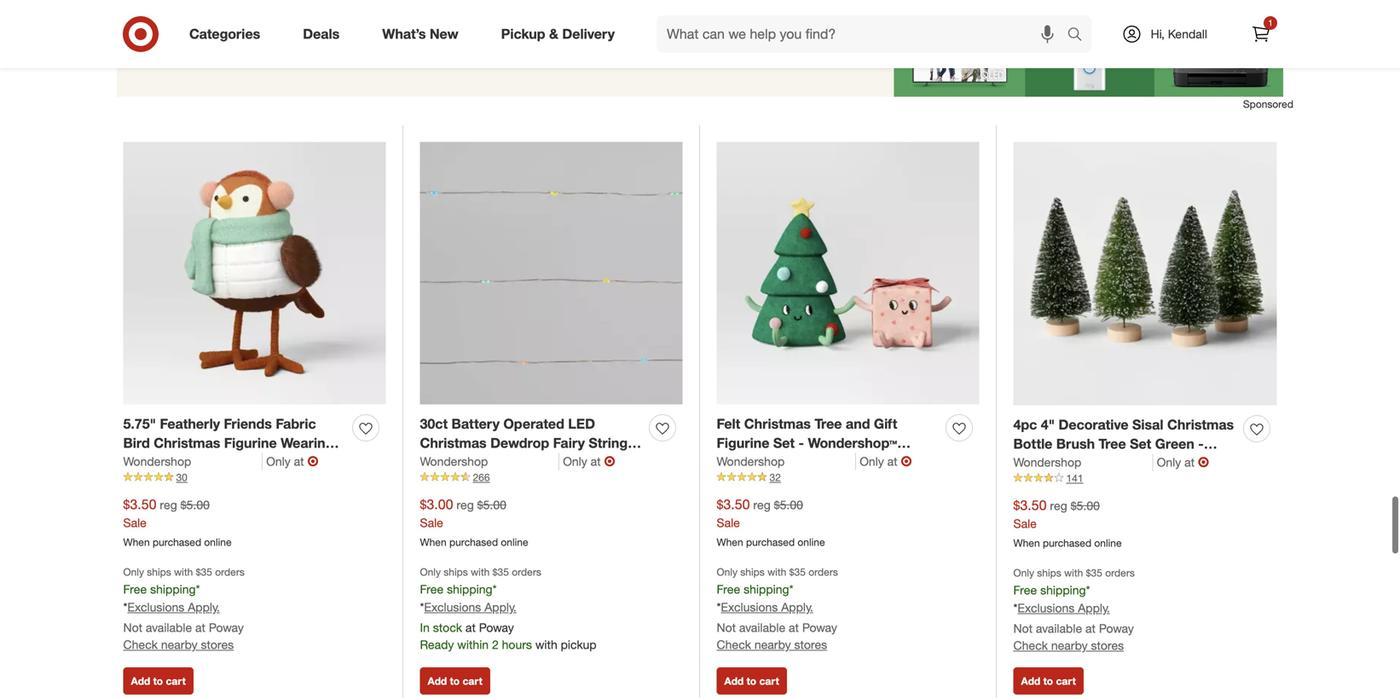 Task type: locate. For each thing, give the bounding box(es) containing it.
set inside 4pc 4" decorative sisal christmas bottle brush tree set green - wondershop™
[[1130, 434, 1152, 451]]

wondershop link up "30"
[[123, 452, 263, 469]]

add to cart for felt christmas tree and gift figurine set - wondershop™ green/pink
[[725, 673, 779, 686]]

2 add from the left
[[428, 673, 447, 686]]

0 horizontal spatial stores
[[201, 636, 234, 651]]

set down sisal
[[1130, 434, 1152, 451]]

wondershop for bottle
[[1014, 453, 1082, 468]]

$35 for multicolor
[[493, 564, 509, 577]]

4pc 4" decorative sisal christmas bottle brush tree set green - wondershop™ image
[[1014, 140, 1277, 404], [1014, 140, 1277, 404]]

0 horizontal spatial and
[[195, 453, 220, 469]]

and left gift at right bottom
[[846, 414, 870, 430]]

0 horizontal spatial nearby
[[161, 636, 198, 651]]

ready
[[420, 636, 454, 651]]

2 horizontal spatial $3.50
[[1014, 496, 1047, 512]]

2 horizontal spatial stores
[[1091, 636, 1124, 651]]

$5.00 down 141
[[1071, 497, 1100, 512]]

$5.00 for vest
[[181, 496, 210, 511]]

vest
[[164, 453, 192, 469]]

poway for green/pink
[[802, 619, 837, 633]]

set
[[773, 433, 795, 450], [1130, 434, 1152, 451]]

reg inside $3.00 reg $5.00 sale when purchased online
[[457, 496, 474, 511]]

when for 30ct battery operated led christmas dewdrop fairy string lights multicolor with silver wire - wondershop™
[[420, 534, 447, 547]]

orders for multicolor
[[512, 564, 541, 577]]

what's new link
[[368, 15, 480, 53]]

apply.
[[188, 598, 220, 613], [485, 598, 517, 613], [781, 598, 813, 613], [1078, 599, 1110, 614]]

1 horizontal spatial not
[[717, 619, 736, 633]]

wondershop up 266
[[420, 452, 488, 467]]

ships
[[147, 564, 171, 577], [444, 564, 468, 577], [741, 564, 765, 577], [1037, 565, 1062, 578]]

3 add to cart from the left
[[725, 673, 779, 686]]

reg down 141
[[1050, 497, 1068, 512]]

add to cart button for felt christmas tree and gift figurine set - wondershop™ green/pink
[[717, 666, 787, 693]]

1 horizontal spatial set
[[1130, 434, 1152, 451]]

check for 4pc 4" decorative sisal christmas bottle brush tree set green - wondershop™
[[1014, 636, 1048, 651]]

- down the wearing
[[306, 453, 311, 469]]

exclusions for 5.75" featherly friends fabric bird christmas figurine wearing white vest and green scarf - wondershop™ brown
[[127, 598, 184, 613]]

reg right "$3.00"
[[457, 496, 474, 511]]

¬ up 32 link
[[901, 452, 912, 468]]

free for felt christmas tree and gift figurine set - wondershop™ green/pink
[[717, 580, 740, 595]]

sale inside $3.00 reg $5.00 sale when purchased online
[[420, 514, 443, 529]]

wondershop link up 32
[[717, 452, 856, 469]]

stores for vest
[[201, 636, 234, 651]]

5.75" featherly friends fabric bird christmas figurine wearing white vest and green scarf - wondershop™ brown image
[[123, 140, 386, 403], [123, 140, 386, 403]]

2 horizontal spatial available
[[1036, 619, 1082, 634]]

0 vertical spatial green
[[1155, 434, 1195, 451]]

felt christmas tree and gift figurine set - wondershop™ green/pink image
[[717, 140, 980, 403], [717, 140, 980, 403]]

stores for green
[[1091, 636, 1124, 651]]

1 horizontal spatial nearby
[[755, 636, 791, 651]]

with
[[533, 453, 561, 469], [174, 564, 193, 577], [471, 564, 490, 577], [768, 564, 787, 577], [1064, 565, 1083, 578], [535, 636, 558, 651]]

141 link
[[1014, 469, 1277, 484]]

wondershop link up 141
[[1014, 452, 1154, 469]]

wondershop™ down brush
[[1014, 454, 1103, 470]]

$3.50
[[123, 495, 157, 511], [717, 495, 750, 511], [1014, 496, 1047, 512]]

sale down the green/pink
[[717, 514, 740, 529]]

with for 5.75" featherly friends fabric bird christmas figurine wearing white vest and green scarf - wondershop™ brown
[[174, 564, 193, 577]]

0 horizontal spatial not
[[123, 619, 142, 633]]

wondershop down "bird"
[[123, 452, 191, 467]]

$35 inside only ships with $35 orders free shipping * * exclusions apply. in stock at  poway ready within 2 hours with pickup
[[493, 564, 509, 577]]

green up the brown
[[223, 453, 263, 469]]

2 add to cart from the left
[[428, 673, 483, 686]]

1 vertical spatial green
[[223, 453, 263, 469]]

- inside "felt christmas tree and gift figurine set - wondershop™ green/pink"
[[799, 433, 804, 450]]

30
[[176, 469, 188, 482]]

apply. inside only ships with $35 orders free shipping * * exclusions apply. in stock at  poway ready within 2 hours with pickup
[[485, 598, 517, 613]]

and right "30"
[[195, 453, 220, 469]]

wondershop™ down vest
[[123, 472, 213, 489]]

0 vertical spatial and
[[846, 414, 870, 430]]

0 horizontal spatial only ships with $35 orders free shipping * * exclusions apply. not available at poway check nearby stores
[[123, 564, 245, 651]]

pickup & delivery
[[501, 26, 615, 42]]

shipping inside only ships with $35 orders free shipping * * exclusions apply. in stock at  poway ready within 2 hours with pickup
[[447, 580, 493, 595]]

online
[[204, 534, 232, 547], [501, 534, 528, 547], [798, 534, 825, 547], [1095, 535, 1122, 548]]

0 horizontal spatial green
[[223, 453, 263, 469]]

free
[[123, 580, 147, 595], [420, 580, 444, 595], [717, 580, 740, 595], [1014, 581, 1037, 596]]

3 add to cart button from the left
[[717, 666, 787, 693]]

ships for 4pc 4" decorative sisal christmas bottle brush tree set green - wondershop™
[[1037, 565, 1062, 578]]

apply. for green
[[1078, 599, 1110, 614]]

online down 141 link
[[1095, 535, 1122, 548]]

4pc 4" decorative sisal christmas bottle brush tree set green - wondershop™ link
[[1014, 413, 1237, 470]]

cart for 30ct battery operated led christmas dewdrop fairy string lights multicolor with silver wire - wondershop™
[[463, 673, 483, 686]]

orders for green/pink
[[809, 564, 838, 577]]

online up only ships with $35 orders free shipping * * exclusions apply. in stock at  poway ready within 2 hours with pickup
[[501, 534, 528, 547]]

2 horizontal spatial nearby
[[1051, 636, 1088, 651]]

with for 4pc 4" decorative sisal christmas bottle brush tree set green - wondershop™
[[1064, 565, 1083, 578]]

0 horizontal spatial check
[[123, 636, 158, 651]]

- up 141 link
[[1199, 434, 1204, 451]]

string
[[589, 433, 628, 450]]

ships inside only ships with $35 orders free shipping * * exclusions apply. in stock at  poway ready within 2 hours with pickup
[[444, 564, 468, 577]]

2 figurine from the left
[[717, 433, 770, 450]]

1 horizontal spatial only ships with $35 orders free shipping * * exclusions apply. not available at poway check nearby stores
[[717, 564, 838, 651]]

green inside 4pc 4" decorative sisal christmas bottle brush tree set green - wondershop™
[[1155, 434, 1195, 451]]

3 add from the left
[[725, 673, 744, 686]]

poway inside only ships with $35 orders free shipping * * exclusions apply. in stock at  poway ready within 2 hours with pickup
[[479, 619, 514, 633]]

only ships with $35 orders free shipping * * exclusions apply. not available at poway check nearby stores for 5.75" featherly friends fabric bird christmas figurine wearing white vest and green scarf - wondershop™ brown
[[123, 564, 245, 651]]

1 horizontal spatial check
[[717, 636, 751, 651]]

available for 4pc 4" decorative sisal christmas bottle brush tree set green - wondershop™
[[1036, 619, 1082, 634]]

$3.50 down bottle
[[1014, 496, 1047, 512]]

purchased
[[153, 534, 201, 547], [449, 534, 498, 547], [746, 534, 795, 547], [1043, 535, 1092, 548]]

stock
[[433, 619, 462, 633]]

christmas up the green/pink
[[744, 414, 811, 430]]

0 horizontal spatial tree
[[815, 414, 842, 430]]

2 horizontal spatial only ships with $35 orders free shipping * * exclusions apply. not available at poway check nearby stores
[[1014, 565, 1135, 651]]

1 cart from the left
[[166, 673, 186, 686]]

-
[[799, 433, 804, 450], [1199, 434, 1204, 451], [306, 453, 311, 469], [637, 453, 643, 469]]

4 to from the left
[[1044, 673, 1053, 686]]

wondershop link for christmas
[[123, 452, 263, 469]]

2 horizontal spatial not
[[1014, 619, 1033, 634]]

266
[[473, 469, 490, 482]]

only at ¬ up 141 link
[[1157, 452, 1209, 469]]

¬ down the wearing
[[308, 452, 319, 468]]

$3.50 for 4pc 4" decorative sisal christmas bottle brush tree set green - wondershop™
[[1014, 496, 1047, 512]]

nearby
[[161, 636, 198, 651], [755, 636, 791, 651], [1051, 636, 1088, 651]]

only at ¬ for led
[[563, 452, 615, 468]]

$5.00 for green/pink
[[774, 496, 803, 511]]

30ct battery operated led christmas dewdrop fairy string lights multicolor with silver wire - wondershop™ image
[[420, 140, 683, 403], [420, 140, 683, 403]]

purchased for 4pc 4" decorative sisal christmas bottle brush tree set green - wondershop™
[[1043, 535, 1092, 548]]

figurine down the friends
[[224, 433, 277, 450]]

pickup
[[501, 26, 545, 42]]

1 horizontal spatial tree
[[1099, 434, 1126, 451]]

0 horizontal spatial $3.50
[[123, 495, 157, 511]]

1 add to cart from the left
[[131, 673, 186, 686]]

exclusions for 30ct battery operated led christmas dewdrop fairy string lights multicolor with silver wire - wondershop™
[[424, 598, 481, 613]]

exclusions for 4pc 4" decorative sisal christmas bottle brush tree set green - wondershop™
[[1018, 599, 1075, 614]]

free for 30ct battery operated led christmas dewdrop fairy string lights multicolor with silver wire - wondershop™
[[420, 580, 444, 595]]

categories
[[189, 26, 260, 42]]

2 to from the left
[[450, 673, 460, 686]]

sale
[[123, 514, 147, 529], [420, 514, 443, 529], [717, 514, 740, 529], [1014, 515, 1037, 530]]

wondershop up 32
[[717, 452, 785, 467]]

reg down 32
[[753, 496, 771, 511]]

0 vertical spatial tree
[[815, 414, 842, 430]]

1 figurine from the left
[[224, 433, 277, 450]]

4 cart from the left
[[1056, 673, 1076, 686]]

only at ¬ for fabric
[[266, 452, 319, 468]]

stores for green/pink
[[794, 636, 827, 651]]

orders inside only ships with $35 orders free shipping * * exclusions apply. in stock at  poway ready within 2 hours with pickup
[[512, 564, 541, 577]]

sale down bottle
[[1014, 515, 1037, 530]]

not for felt christmas tree and gift figurine set - wondershop™ green/pink
[[717, 619, 736, 633]]

1 horizontal spatial available
[[739, 619, 786, 633]]

2 cart from the left
[[463, 673, 483, 686]]

¬
[[308, 452, 319, 468], [604, 452, 615, 468], [901, 452, 912, 468], [1198, 452, 1209, 469]]

add to cart button for 4pc 4" decorative sisal christmas bottle brush tree set green - wondershop™
[[1014, 666, 1084, 693]]

reg down "30"
[[160, 496, 177, 511]]

advertisement region
[[107, 0, 1294, 95]]

add to cart
[[131, 673, 186, 686], [428, 673, 483, 686], [725, 673, 779, 686], [1021, 673, 1076, 686]]

0 horizontal spatial figurine
[[224, 433, 277, 450]]

free for 5.75" featherly friends fabric bird christmas figurine wearing white vest and green scarf - wondershop™ brown
[[123, 580, 147, 595]]

figurine inside "felt christmas tree and gift figurine set - wondershop™ green/pink"
[[717, 433, 770, 450]]

$3.50 reg $5.00 sale when purchased online down 32
[[717, 495, 825, 547]]

shipping for felt christmas tree and gift figurine set - wondershop™ green/pink
[[744, 580, 789, 595]]

wondershop link up 266
[[420, 452, 560, 469]]

ships for 5.75" featherly friends fabric bird christmas figurine wearing white vest and green scarf - wondershop™ brown
[[147, 564, 171, 577]]

$35
[[196, 564, 212, 577], [493, 564, 509, 577], [789, 564, 806, 577], [1086, 565, 1103, 578]]

¬ for felt christmas tree and gift figurine set - wondershop™ green/pink
[[901, 452, 912, 468]]

3 cart from the left
[[759, 673, 779, 686]]

4 add to cart button from the left
[[1014, 666, 1084, 693]]

$3.50 down white
[[123, 495, 157, 511]]

purchased inside $3.00 reg $5.00 sale when purchased online
[[449, 534, 498, 547]]

online for vest
[[204, 534, 232, 547]]

exclusions apply. link for 4pc 4" decorative sisal christmas bottle brush tree set green - wondershop™
[[1018, 599, 1110, 614]]

¬ up 141 link
[[1198, 452, 1209, 469]]

dewdrop
[[490, 433, 549, 450]]

at inside only ships with $35 orders free shipping * * exclusions apply. in stock at  poway ready within 2 hours with pickup
[[466, 619, 476, 633]]

at
[[294, 452, 304, 467], [591, 452, 601, 467], [887, 452, 898, 467], [1185, 453, 1195, 468], [195, 619, 205, 633], [466, 619, 476, 633], [789, 619, 799, 633], [1086, 619, 1096, 634]]

not
[[123, 619, 142, 633], [717, 619, 736, 633], [1014, 619, 1033, 634]]

purchased for 5.75" featherly friends fabric bird christmas figurine wearing white vest and green scarf - wondershop™ brown
[[153, 534, 201, 547]]

add to cart button
[[123, 666, 193, 693], [420, 666, 490, 693], [717, 666, 787, 693], [1014, 666, 1084, 693]]

figurine inside 5.75" featherly friends fabric bird christmas figurine wearing white vest and green scarf - wondershop™ brown
[[224, 433, 277, 450]]

wondershop link for dewdrop
[[420, 452, 560, 469]]

operated
[[503, 414, 564, 430]]

felt christmas tree and gift figurine set - wondershop™ green/pink link
[[717, 413, 939, 469]]

wondershop™ inside 4pc 4" decorative sisal christmas bottle brush tree set green - wondershop™
[[1014, 454, 1103, 470]]

$3.50 down the green/pink
[[717, 495, 750, 511]]

check nearby stores button
[[123, 635, 234, 652], [717, 635, 827, 652], [1014, 636, 1124, 653]]

1 vertical spatial and
[[195, 453, 220, 469]]

free for 4pc 4" decorative sisal christmas bottle brush tree set green - wondershop™
[[1014, 581, 1037, 596]]

¬ down string
[[604, 452, 615, 468]]

*
[[196, 580, 200, 595], [493, 580, 497, 595], [789, 580, 794, 595], [1086, 581, 1090, 596], [123, 598, 127, 613], [420, 598, 424, 613], [717, 598, 721, 613], [1014, 599, 1018, 614]]

only at ¬ down the wearing
[[266, 452, 319, 468]]

online down the brown
[[204, 534, 232, 547]]

tree inside 4pc 4" decorative sisal christmas bottle brush tree set green - wondershop™
[[1099, 434, 1126, 451]]

¬ for 30ct battery operated led christmas dewdrop fairy string lights multicolor with silver wire - wondershop™
[[604, 452, 615, 468]]

bird
[[123, 433, 150, 450]]

exclusions apply. link for 5.75" featherly friends fabric bird christmas figurine wearing white vest and green scarf - wondershop™ brown
[[127, 598, 220, 613]]

sale down white
[[123, 514, 147, 529]]

- right wire
[[637, 453, 643, 469]]

wondershop down bottle
[[1014, 453, 1082, 468]]

what's new
[[382, 26, 459, 42]]

- up 32 link
[[799, 433, 804, 450]]

tree down 'decorative' in the right of the page
[[1099, 434, 1126, 451]]

1 add to cart button from the left
[[123, 666, 193, 693]]

1 add from the left
[[131, 673, 150, 686]]

$5.00 down 266
[[477, 496, 507, 511]]

search button
[[1060, 15, 1101, 56]]

0 horizontal spatial available
[[146, 619, 192, 633]]

only at ¬ down gift at right bottom
[[860, 452, 912, 468]]

sale for 4pc 4" decorative sisal christmas bottle brush tree set green - wondershop™
[[1014, 515, 1037, 530]]

when
[[123, 534, 150, 547], [420, 534, 447, 547], [717, 534, 743, 547], [1014, 535, 1040, 548]]

orders for green
[[1105, 565, 1135, 578]]

wondershop
[[123, 452, 191, 467], [420, 452, 488, 467], [717, 452, 785, 467], [1014, 453, 1082, 468]]

$3.50 reg $5.00 sale when purchased online down 141
[[1014, 496, 1122, 548]]

set up 32
[[773, 433, 795, 450]]

2 horizontal spatial check nearby stores button
[[1014, 636, 1124, 653]]

only at ¬
[[266, 452, 319, 468], [563, 452, 615, 468], [860, 452, 912, 468], [1157, 452, 1209, 469]]

4 add from the left
[[1021, 673, 1041, 686]]

available
[[146, 619, 192, 633], [739, 619, 786, 633], [1036, 619, 1082, 634]]

1 horizontal spatial stores
[[794, 636, 827, 651]]

purchased down 32
[[746, 534, 795, 547]]

christmas inside "felt christmas tree and gift figurine set - wondershop™ green/pink"
[[744, 414, 811, 430]]

check nearby stores button for 5.75" featherly friends fabric bird christmas figurine wearing white vest and green scarf - wondershop™ brown
[[123, 635, 234, 652]]

2 horizontal spatial check
[[1014, 636, 1048, 651]]

exclusions
[[127, 598, 184, 613], [424, 598, 481, 613], [721, 598, 778, 613], [1018, 599, 1075, 614]]

shipping
[[150, 580, 196, 595], [447, 580, 493, 595], [744, 580, 789, 595], [1041, 581, 1086, 596]]

exclusions inside only ships with $35 orders free shipping * * exclusions apply. in stock at  poway ready within 2 hours with pickup
[[424, 598, 481, 613]]

reg
[[160, 496, 177, 511], [457, 496, 474, 511], [753, 496, 771, 511], [1050, 497, 1068, 512]]

only at ¬ down string
[[563, 452, 615, 468]]

$5.00
[[181, 496, 210, 511], [477, 496, 507, 511], [774, 496, 803, 511], [1071, 497, 1100, 512]]

exclusions apply. link for 30ct battery operated led christmas dewdrop fairy string lights multicolor with silver wire - wondershop™
[[424, 598, 517, 613]]

shipping for 4pc 4" decorative sisal christmas bottle brush tree set green - wondershop™
[[1041, 581, 1086, 596]]

when for 5.75" featherly friends fabric bird christmas figurine wearing white vest and green scarf - wondershop™ brown
[[123, 534, 150, 547]]

$3.50 reg $5.00 sale when purchased online down "30"
[[123, 495, 232, 547]]

only ships with $35 orders free shipping * * exclusions apply. in stock at  poway ready within 2 hours with pickup
[[420, 564, 597, 651]]

sale down "$3.00"
[[420, 514, 443, 529]]

only ships with $35 orders free shipping * * exclusions apply. not available at poway check nearby stores
[[123, 564, 245, 651], [717, 564, 838, 651], [1014, 565, 1135, 651]]

wondershop link for figurine
[[717, 452, 856, 469]]

kendall
[[1168, 26, 1208, 41]]

available for 5.75" featherly friends fabric bird christmas figurine wearing white vest and green scarf - wondershop™ brown
[[146, 619, 192, 633]]

christmas
[[744, 414, 811, 430], [1168, 415, 1234, 431], [154, 433, 220, 450], [420, 433, 487, 450]]

$35 for green
[[1086, 565, 1103, 578]]

1 horizontal spatial $3.50 reg $5.00 sale when purchased online
[[717, 495, 825, 547]]

1 horizontal spatial green
[[1155, 434, 1195, 451]]

wondershop™ down lights
[[420, 472, 509, 489]]

$3.00 reg $5.00 sale when purchased online
[[420, 495, 528, 547]]

christmas inside 5.75" featherly friends fabric bird christmas figurine wearing white vest and green scarf - wondershop™ brown
[[154, 433, 220, 450]]

32
[[770, 469, 781, 482]]

0 horizontal spatial $3.50 reg $5.00 sale when purchased online
[[123, 495, 232, 547]]

purchased for felt christmas tree and gift figurine set - wondershop™ green/pink
[[746, 534, 795, 547]]

free inside only ships with $35 orders free shipping * * exclusions apply. in stock at  poway ready within 2 hours with pickup
[[420, 580, 444, 595]]

available for felt christmas tree and gift figurine set - wondershop™ green/pink
[[739, 619, 786, 633]]

tree inside "felt christmas tree and gift figurine set - wondershop™ green/pink"
[[815, 414, 842, 430]]

purchased down 141
[[1043, 535, 1092, 548]]

figurine up the green/pink
[[717, 433, 770, 450]]

christmas down featherly
[[154, 433, 220, 450]]

christmas up lights
[[420, 433, 487, 450]]

4 add to cart from the left
[[1021, 673, 1076, 686]]

$5.00 inside $3.00 reg $5.00 sale when purchased online
[[477, 496, 507, 511]]

orders
[[215, 564, 245, 577], [512, 564, 541, 577], [809, 564, 838, 577], [1105, 565, 1135, 578]]

to
[[153, 673, 163, 686], [450, 673, 460, 686], [747, 673, 757, 686], [1044, 673, 1053, 686]]

poway for multicolor
[[479, 619, 514, 633]]

green down sisal
[[1155, 434, 1195, 451]]

$5.00 down "30"
[[181, 496, 210, 511]]

2 add to cart button from the left
[[420, 666, 490, 693]]

2 horizontal spatial $3.50 reg $5.00 sale when purchased online
[[1014, 496, 1122, 548]]

$5.00 down 32
[[774, 496, 803, 511]]

0 horizontal spatial check nearby stores button
[[123, 635, 234, 652]]

1 to from the left
[[153, 673, 163, 686]]

1 horizontal spatial and
[[846, 414, 870, 430]]

$3.50 reg $5.00 sale when purchased online for 5.75" featherly friends fabric bird christmas figurine wearing white vest and green scarf - wondershop™ brown
[[123, 495, 232, 547]]

$5.00 for green
[[1071, 497, 1100, 512]]

purchased down "30"
[[153, 534, 201, 547]]

online inside $3.00 reg $5.00 sale when purchased online
[[501, 534, 528, 547]]

when inside $3.00 reg $5.00 sale when purchased online
[[420, 534, 447, 547]]

deals link
[[288, 15, 361, 53]]

cart for felt christmas tree and gift figurine set - wondershop™ green/pink
[[759, 673, 779, 686]]

figurine
[[224, 433, 277, 450], [717, 433, 770, 450]]

1 vertical spatial tree
[[1099, 434, 1126, 451]]

online down 32 link
[[798, 534, 825, 547]]

wondershop™
[[808, 433, 897, 450], [1014, 454, 1103, 470], [123, 472, 213, 489], [420, 472, 509, 489]]

tree left gift at right bottom
[[815, 414, 842, 430]]

poway
[[209, 619, 244, 633], [479, 619, 514, 633], [802, 619, 837, 633], [1099, 619, 1134, 634]]

check
[[123, 636, 158, 651], [717, 636, 751, 651], [1014, 636, 1048, 651]]

¬ for 5.75" featherly friends fabric bird christmas figurine wearing white vest and green scarf - wondershop™ brown
[[308, 452, 319, 468]]

0 horizontal spatial set
[[773, 433, 795, 450]]

stores
[[201, 636, 234, 651], [794, 636, 827, 651], [1091, 636, 1124, 651]]

3 to from the left
[[747, 673, 757, 686]]

christmas right sisal
[[1168, 415, 1234, 431]]

orders for vest
[[215, 564, 245, 577]]

cart for 4pc 4" decorative sisal christmas bottle brush tree set green - wondershop™
[[1056, 673, 1076, 686]]

1 horizontal spatial check nearby stores button
[[717, 635, 827, 652]]

only
[[266, 452, 291, 467], [563, 452, 587, 467], [860, 452, 884, 467], [1157, 453, 1181, 468], [123, 564, 144, 577], [420, 564, 441, 577], [717, 564, 738, 577], [1014, 565, 1034, 578]]

tree
[[815, 414, 842, 430], [1099, 434, 1126, 451]]

1 horizontal spatial $3.50
[[717, 495, 750, 511]]

1 horizontal spatial figurine
[[717, 433, 770, 450]]

purchased down "$3.00"
[[449, 534, 498, 547]]

ships for felt christmas tree and gift figurine set - wondershop™ green/pink
[[741, 564, 765, 577]]

categories link
[[175, 15, 282, 53]]

wondershop™ up 32 link
[[808, 433, 897, 450]]



Task type: vqa. For each thing, say whether or not it's contained in the screenshot.
Experience
no



Task type: describe. For each thing, give the bounding box(es) containing it.
reg for felt christmas tree and gift figurine set - wondershop™ green/pink
[[753, 496, 771, 511]]

- inside 30ct battery operated led christmas dewdrop fairy string lights multicolor with silver wire - wondershop™
[[637, 453, 643, 469]]

friends
[[224, 414, 272, 430]]

delivery
[[562, 26, 615, 42]]

only inside only ships with $35 orders free shipping * * exclusions apply. in stock at  poway ready within 2 hours with pickup
[[420, 564, 441, 577]]

not for 5.75" featherly friends fabric bird christmas figurine wearing white vest and green scarf - wondershop™ brown
[[123, 619, 142, 633]]

sisal
[[1133, 415, 1164, 431]]

with for 30ct battery operated led christmas dewdrop fairy string lights multicolor with silver wire - wondershop™
[[471, 564, 490, 577]]

brush
[[1056, 434, 1095, 451]]

¬ for 4pc 4" decorative sisal christmas bottle brush tree set green - wondershop™
[[1198, 452, 1209, 469]]

christmas inside 4pc 4" decorative sisal christmas bottle brush tree set green - wondershop™
[[1168, 415, 1234, 431]]

christmas inside 30ct battery operated led christmas dewdrop fairy string lights multicolor with silver wire - wondershop™
[[420, 433, 487, 450]]

in
[[420, 619, 430, 633]]

wondershop for christmas
[[123, 452, 191, 467]]

with for felt christmas tree and gift figurine set - wondershop™ green/pink
[[768, 564, 787, 577]]

to for 4pc 4" decorative sisal christmas bottle brush tree set green - wondershop™
[[1044, 673, 1053, 686]]

and inside 5.75" featherly friends fabric bird christmas figurine wearing white vest and green scarf - wondershop™ brown
[[195, 453, 220, 469]]

battery
[[452, 414, 500, 430]]

green inside 5.75" featherly friends fabric bird christmas figurine wearing white vest and green scarf - wondershop™ brown
[[223, 453, 263, 469]]

online for multicolor
[[501, 534, 528, 547]]

check nearby stores button for felt christmas tree and gift figurine set - wondershop™ green/pink
[[717, 635, 827, 652]]

wondershop™ inside 30ct battery operated led christmas dewdrop fairy string lights multicolor with silver wire - wondershop™
[[420, 472, 509, 489]]

led
[[568, 414, 595, 430]]

with inside 30ct battery operated led christmas dewdrop fairy string lights multicolor with silver wire - wondershop™
[[533, 453, 561, 469]]

$35 for green/pink
[[789, 564, 806, 577]]

within
[[457, 636, 489, 651]]

266 link
[[420, 469, 683, 484]]

online for green/pink
[[798, 534, 825, 547]]

gift
[[874, 414, 897, 430]]

and inside "felt christmas tree and gift figurine set - wondershop™ green/pink"
[[846, 414, 870, 430]]

What can we help you find? suggestions appear below search field
[[657, 15, 1072, 53]]

wire
[[604, 453, 633, 469]]

30ct
[[420, 414, 448, 430]]

poway for vest
[[209, 619, 244, 633]]

30 link
[[123, 469, 386, 484]]

nearby for 4pc 4" decorative sisal christmas bottle brush tree set green - wondershop™
[[1051, 636, 1088, 651]]

check for 5.75" featherly friends fabric bird christmas figurine wearing white vest and green scarf - wondershop™ brown
[[123, 636, 158, 651]]

apply. for vest
[[188, 598, 220, 613]]

$3.50 reg $5.00 sale when purchased online for felt christmas tree and gift figurine set - wondershop™ green/pink
[[717, 495, 825, 547]]

decorative
[[1059, 415, 1129, 431]]

brown
[[216, 472, 258, 489]]

reg for 5.75" featherly friends fabric bird christmas figurine wearing white vest and green scarf - wondershop™ brown
[[160, 496, 177, 511]]

online for green
[[1095, 535, 1122, 548]]

to for 5.75" featherly friends fabric bird christmas figurine wearing white vest and green scarf - wondershop™ brown
[[153, 673, 163, 686]]

add to cart for 30ct battery operated led christmas dewdrop fairy string lights multicolor with silver wire - wondershop™
[[428, 673, 483, 686]]

$3.50 for felt christmas tree and gift figurine set - wondershop™ green/pink
[[717, 495, 750, 511]]

1 link
[[1243, 15, 1280, 53]]

4pc 4" decorative sisal christmas bottle brush tree set green - wondershop™
[[1014, 415, 1234, 470]]

scarf
[[267, 453, 302, 469]]

hours
[[502, 636, 532, 651]]

silver
[[564, 453, 600, 469]]

- inside 5.75" featherly friends fabric bird christmas figurine wearing white vest and green scarf - wondershop™ brown
[[306, 453, 311, 469]]

search
[[1060, 27, 1101, 44]]

add for 30ct battery operated led christmas dewdrop fairy string lights multicolor with silver wire - wondershop™
[[428, 673, 447, 686]]

poway for green
[[1099, 619, 1134, 634]]

set inside "felt christmas tree and gift figurine set - wondershop™ green/pink"
[[773, 433, 795, 450]]

ships for 30ct battery operated led christmas dewdrop fairy string lights multicolor with silver wire - wondershop™
[[444, 564, 468, 577]]

check nearby stores button for 4pc 4" decorative sisal christmas bottle brush tree set green - wondershop™
[[1014, 636, 1124, 653]]

add for 4pc 4" decorative sisal christmas bottle brush tree set green - wondershop™
[[1021, 673, 1041, 686]]

only ships with $35 orders free shipping * * exclusions apply. not available at poway check nearby stores for 4pc 4" decorative sisal christmas bottle brush tree set green - wondershop™
[[1014, 565, 1135, 651]]

30ct battery operated led christmas dewdrop fairy string lights multicolor with silver wire - wondershop™ link
[[420, 413, 643, 489]]

4pc
[[1014, 415, 1037, 431]]

felt
[[717, 414, 741, 430]]

sale for 5.75" featherly friends fabric bird christmas figurine wearing white vest and green scarf - wondershop™ brown
[[123, 514, 147, 529]]

apply. for green/pink
[[781, 598, 813, 613]]

5.75" featherly friends fabric bird christmas figurine wearing white vest and green scarf - wondershop™ brown
[[123, 414, 334, 489]]

wondershop for figurine
[[717, 452, 785, 467]]

$3.00
[[420, 495, 453, 511]]

featherly
[[160, 414, 220, 430]]

purchased for 30ct battery operated led christmas dewdrop fairy string lights multicolor with silver wire - wondershop™
[[449, 534, 498, 547]]

not for 4pc 4" decorative sisal christmas bottle brush tree set green - wondershop™
[[1014, 619, 1033, 634]]

exclusions for felt christmas tree and gift figurine set - wondershop™ green/pink
[[721, 598, 778, 613]]

add to cart for 4pc 4" decorative sisal christmas bottle brush tree set green - wondershop™
[[1021, 673, 1076, 686]]

only ships with $35 orders free shipping * * exclusions apply. not available at poway check nearby stores for felt christmas tree and gift figurine set - wondershop™ green/pink
[[717, 564, 838, 651]]

wearing
[[281, 433, 334, 450]]

when for felt christmas tree and gift figurine set - wondershop™ green/pink
[[717, 534, 743, 547]]

green/pink
[[717, 453, 790, 469]]

hi, kendall
[[1151, 26, 1208, 41]]

sponsored
[[1243, 96, 1294, 109]]

add to cart button for 30ct battery operated led christmas dewdrop fairy string lights multicolor with silver wire - wondershop™
[[420, 666, 490, 693]]

only at ¬ for and
[[860, 452, 912, 468]]

sale for felt christmas tree and gift figurine set - wondershop™ green/pink
[[717, 514, 740, 529]]

wondershop for dewdrop
[[420, 452, 488, 467]]

deals
[[303, 26, 340, 42]]

reg for 4pc 4" decorative sisal christmas bottle brush tree set green - wondershop™
[[1050, 497, 1068, 512]]

exclusions apply. link for felt christmas tree and gift figurine set - wondershop™ green/pink
[[721, 598, 813, 613]]

add to cart for 5.75" featherly friends fabric bird christmas figurine wearing white vest and green scarf - wondershop™ brown
[[131, 673, 186, 686]]

apply. for multicolor
[[485, 598, 517, 613]]

30ct battery operated led christmas dewdrop fairy string lights multicolor with silver wire - wondershop™
[[420, 414, 643, 489]]

add for 5.75" featherly friends fabric bird christmas figurine wearing white vest and green scarf - wondershop™ brown
[[131, 673, 150, 686]]

$3.50 for 5.75" featherly friends fabric bird christmas figurine wearing white vest and green scarf - wondershop™ brown
[[123, 495, 157, 511]]

2
[[492, 636, 499, 651]]

fairy
[[553, 433, 585, 450]]

141
[[1066, 470, 1084, 483]]

fabric
[[276, 414, 316, 430]]

multicolor
[[464, 453, 529, 469]]

$35 for vest
[[196, 564, 212, 577]]

when for 4pc 4" decorative sisal christmas bottle brush tree set green - wondershop™
[[1014, 535, 1040, 548]]

bottle
[[1014, 434, 1053, 451]]

$5.00 for multicolor
[[477, 496, 507, 511]]

$3.50 reg $5.00 sale when purchased online for 4pc 4" decorative sisal christmas bottle brush tree set green - wondershop™
[[1014, 496, 1122, 548]]

wondershop™ inside "felt christmas tree and gift figurine set - wondershop™ green/pink"
[[808, 433, 897, 450]]

wondershop™ inside 5.75" featherly friends fabric bird christmas figurine wearing white vest and green scarf - wondershop™ brown
[[123, 472, 213, 489]]

nearby for 5.75" featherly friends fabric bird christmas figurine wearing white vest and green scarf - wondershop™ brown
[[161, 636, 198, 651]]

pickup & delivery link
[[487, 15, 636, 53]]

white
[[123, 453, 160, 469]]

&
[[549, 26, 559, 42]]

check for felt christmas tree and gift figurine set - wondershop™ green/pink
[[717, 636, 751, 651]]

cart for 5.75" featherly friends fabric bird christmas figurine wearing white vest and green scarf - wondershop™ brown
[[166, 673, 186, 686]]

only at ¬ for sisal
[[1157, 452, 1209, 469]]

pickup
[[561, 636, 597, 651]]

add for felt christmas tree and gift figurine set - wondershop™ green/pink
[[725, 673, 744, 686]]

- inside 4pc 4" decorative sisal christmas bottle brush tree set green - wondershop™
[[1199, 434, 1204, 451]]

5.75" featherly friends fabric bird christmas figurine wearing white vest and green scarf - wondershop™ brown link
[[123, 413, 346, 489]]

nearby for felt christmas tree and gift figurine set - wondershop™ green/pink
[[755, 636, 791, 651]]

to for 30ct battery operated led christmas dewdrop fairy string lights multicolor with silver wire - wondershop™
[[450, 673, 460, 686]]

lights
[[420, 453, 460, 469]]

to for felt christmas tree and gift figurine set - wondershop™ green/pink
[[747, 673, 757, 686]]

5.75"
[[123, 414, 156, 430]]

hi,
[[1151, 26, 1165, 41]]

4"
[[1041, 415, 1055, 431]]

felt christmas tree and gift figurine set - wondershop™ green/pink
[[717, 414, 897, 469]]

1
[[1268, 17, 1273, 28]]

sale for 30ct battery operated led christmas dewdrop fairy string lights multicolor with silver wire - wondershop™
[[420, 514, 443, 529]]

new
[[430, 26, 459, 42]]

32 link
[[717, 469, 980, 484]]

what's
[[382, 26, 426, 42]]



